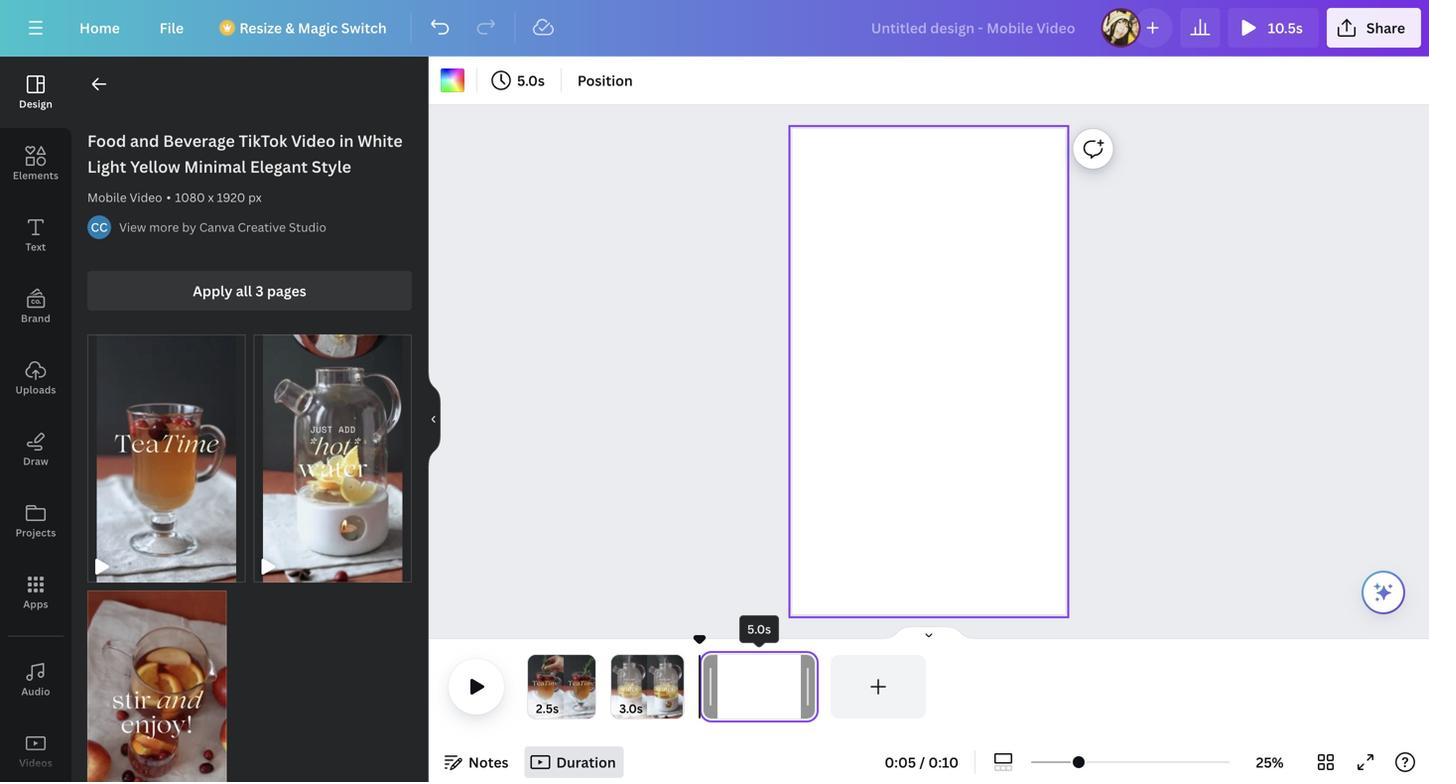Task type: vqa. For each thing, say whether or not it's contained in the screenshot.
charts
no



Task type: describe. For each thing, give the bounding box(es) containing it.
studio
[[289, 219, 326, 235]]

apply all 3 pages button
[[87, 271, 412, 311]]

0 horizontal spatial 5.0s button
[[485, 65, 553, 96]]

resize
[[239, 18, 282, 37]]

2.5s
[[536, 700, 559, 717]]

videos button
[[0, 716, 71, 782]]

hide image
[[428, 372, 441, 467]]

1 water from the left
[[620, 687, 638, 693]]

position
[[578, 71, 633, 90]]

light
[[87, 156, 126, 177]]

3 trimming, end edge slider from the left
[[801, 655, 819, 719]]

Design title text field
[[855, 8, 1094, 48]]

trimming, start edge slider for 2.5s
[[528, 655, 542, 719]]

view more by canva creative studio
[[119, 219, 326, 235]]

draw
[[23, 455, 48, 468]]

projects
[[15, 526, 56, 540]]

main menu bar
[[0, 0, 1430, 57]]

1 *hot* from the left
[[623, 682, 636, 688]]

beverage
[[163, 130, 235, 151]]

food
[[87, 130, 126, 151]]

audio
[[21, 685, 50, 698]]

1 tea from the left
[[533, 681, 544, 687]]

trimming, end edge slider for 2.5s
[[582, 655, 596, 719]]

2 *hot* from the left
[[658, 682, 672, 688]]

2 add from the left
[[667, 678, 671, 681]]

#ffffff image
[[441, 68, 465, 92]]

resize & magic switch
[[239, 18, 387, 37]]

text
[[25, 240, 46, 254]]

more
[[149, 219, 179, 235]]

side panel tab list
[[0, 57, 71, 782]]

2 just add *hot* water from the left
[[656, 678, 674, 693]]

tiktok
[[239, 130, 287, 151]]

1 add from the left
[[631, 678, 635, 681]]

mobile
[[87, 189, 127, 205]]

1 horizontal spatial 5.0s
[[708, 700, 732, 717]]

share
[[1367, 18, 1406, 37]]

elegant
[[250, 156, 308, 177]]

view more by canva creative studio button
[[119, 217, 326, 237]]

25%
[[1256, 753, 1284, 772]]

projects button
[[0, 485, 71, 557]]

minimal
[[184, 156, 246, 177]]

2 tea from the left
[[568, 681, 580, 687]]

2 tea time from the left
[[568, 681, 595, 687]]

in
[[339, 130, 354, 151]]

1920
[[217, 189, 245, 205]]

&
[[285, 18, 295, 37]]

mobile video
[[87, 189, 162, 205]]

1080
[[175, 189, 205, 205]]

design button
[[0, 57, 71, 128]]

uploads button
[[0, 342, 71, 414]]

file button
[[144, 8, 200, 48]]

25% button
[[1238, 747, 1302, 778]]

apps button
[[0, 557, 71, 628]]

notes button
[[437, 747, 517, 778]]

duration button
[[525, 747, 624, 778]]

notes
[[469, 753, 509, 772]]

2 water from the left
[[656, 687, 674, 693]]

hide pages image
[[882, 625, 977, 641]]



Task type: locate. For each thing, give the bounding box(es) containing it.
1 time from the left
[[544, 681, 559, 687]]

video down yellow
[[130, 189, 162, 205]]

trimming, start edge slider left page title text box
[[700, 655, 718, 719]]

1 horizontal spatial tea
[[568, 681, 580, 687]]

apps
[[23, 598, 48, 611]]

pages
[[267, 281, 306, 300]]

x
[[208, 189, 214, 205]]

0 horizontal spatial just
[[624, 678, 629, 681]]

1 horizontal spatial video
[[291, 130, 336, 151]]

tea
[[533, 681, 544, 687], [568, 681, 580, 687]]

2 horizontal spatial trimming, end edge slider
[[801, 655, 819, 719]]

and
[[130, 130, 159, 151]]

0 vertical spatial 5.0s button
[[485, 65, 553, 96]]

1 horizontal spatial 5.0s button
[[708, 699, 732, 719]]

1 vertical spatial 5.0s
[[748, 621, 771, 637]]

1 vertical spatial video
[[130, 189, 162, 205]]

elements button
[[0, 128, 71, 200]]

canva creative studio element
[[87, 215, 111, 239]]

1 horizontal spatial water
[[656, 687, 674, 693]]

apply all 3 pages
[[193, 281, 306, 300]]

0 horizontal spatial video
[[130, 189, 162, 205]]

5.0s button right #ffffff icon
[[485, 65, 553, 96]]

0:05 / 0:10
[[885, 753, 959, 772]]

text button
[[0, 200, 71, 271]]

magic
[[298, 18, 338, 37]]

2.5s button
[[536, 699, 559, 719]]

2 vertical spatial 5.0s
[[708, 700, 732, 717]]

5.0s left the position
[[517, 71, 545, 90]]

creative
[[238, 219, 286, 235]]

2 horizontal spatial 5.0s
[[748, 621, 771, 637]]

audio button
[[0, 644, 71, 716]]

tea time
[[533, 681, 559, 687], [568, 681, 595, 687]]

0:10
[[929, 753, 959, 772]]

0 horizontal spatial add
[[631, 678, 635, 681]]

draw button
[[0, 414, 71, 485]]

5.0s left page title text box
[[708, 700, 732, 717]]

5.0s
[[517, 71, 545, 90], [748, 621, 771, 637], [708, 700, 732, 717]]

10.5s
[[1268, 18, 1303, 37]]

food and beverage tiktok video in white light yellow minimal elegant style element
[[87, 335, 246, 583], [254, 335, 412, 583], [87, 591, 227, 782]]

brand
[[21, 312, 51, 325]]

0 horizontal spatial time
[[544, 681, 559, 687]]

home link
[[64, 8, 136, 48]]

apply
[[193, 281, 233, 300]]

1 horizontal spatial *hot*
[[658, 682, 672, 688]]

1 vertical spatial 5.0s button
[[708, 699, 732, 719]]

tea up 2.5s
[[533, 681, 544, 687]]

0 vertical spatial 5.0s
[[517, 71, 545, 90]]

5.0s up page title text box
[[748, 621, 771, 637]]

1 horizontal spatial trimming, start edge slider
[[612, 655, 625, 719]]

5.0s button
[[485, 65, 553, 96], [708, 699, 732, 719]]

tea up duration dropdown button
[[568, 681, 580, 687]]

trimming, start edge slider right 2.5s
[[612, 655, 625, 719]]

0 horizontal spatial tea
[[533, 681, 544, 687]]

resize & magic switch button
[[208, 8, 403, 48]]

2 trimming, end edge slider from the left
[[670, 655, 684, 719]]

video inside food and beverage tiktok video in white light yellow minimal elegant style
[[291, 130, 336, 151]]

0 horizontal spatial tea time
[[533, 681, 559, 687]]

trimming, end edge slider for 3.0s
[[670, 655, 684, 719]]

2 time from the left
[[580, 681, 595, 687]]

1 horizontal spatial just
[[659, 678, 665, 681]]

/
[[920, 753, 925, 772]]

0 horizontal spatial just add *hot* water
[[620, 678, 638, 693]]

1 horizontal spatial add
[[667, 678, 671, 681]]

switch
[[341, 18, 387, 37]]

design
[[19, 97, 52, 111]]

3 trimming, start edge slider from the left
[[700, 655, 718, 719]]

canva assistant image
[[1372, 581, 1396, 605]]

time up 2.5s
[[544, 681, 559, 687]]

1 just add *hot* water from the left
[[620, 678, 638, 693]]

trimming, end edge slider
[[582, 655, 596, 719], [670, 655, 684, 719], [801, 655, 819, 719]]

brand button
[[0, 271, 71, 342]]

videos
[[19, 756, 52, 770]]

style
[[312, 156, 351, 177]]

0 horizontal spatial water
[[620, 687, 638, 693]]

video up style
[[291, 130, 336, 151]]

share button
[[1327, 8, 1422, 48]]

just
[[624, 678, 629, 681], [659, 678, 665, 681]]

by
[[182, 219, 196, 235]]

1 tea time from the left
[[533, 681, 559, 687]]

yellow
[[130, 156, 180, 177]]

0 horizontal spatial trimming, start edge slider
[[528, 655, 542, 719]]

0 horizontal spatial 5.0s
[[517, 71, 545, 90]]

all
[[236, 281, 252, 300]]

just add *hot* water
[[620, 678, 638, 693], [656, 678, 674, 693]]

1 horizontal spatial trimming, end edge slider
[[670, 655, 684, 719]]

0 vertical spatial video
[[291, 130, 336, 151]]

*hot*
[[623, 682, 636, 688], [658, 682, 672, 688]]

1 horizontal spatial tea time
[[568, 681, 595, 687]]

1 horizontal spatial time
[[580, 681, 595, 687]]

3
[[256, 281, 264, 300]]

0 horizontal spatial *hot*
[[623, 682, 636, 688]]

file
[[160, 18, 184, 37]]

1 horizontal spatial just add *hot* water
[[656, 678, 674, 693]]

white
[[358, 130, 403, 151]]

5.0s button left page title text box
[[708, 699, 732, 719]]

water
[[620, 687, 638, 693], [656, 687, 674, 693]]

position button
[[570, 65, 641, 96]]

canva creative studio image
[[87, 215, 111, 239]]

trimming, end edge slider right page title text box
[[801, 655, 819, 719]]

px
[[248, 189, 262, 205]]

0 horizontal spatial trimming, end edge slider
[[582, 655, 596, 719]]

trimming, start edge slider for 3.0s
[[612, 655, 625, 719]]

Page title text field
[[740, 699, 748, 719]]

food and beverage tiktok video in white light yellow minimal elegant style
[[87, 130, 403, 177]]

trimming, end edge slider right 2.5s
[[582, 655, 596, 719]]

home
[[79, 18, 120, 37]]

2 horizontal spatial trimming, start edge slider
[[700, 655, 718, 719]]

1 trimming, start edge slider from the left
[[528, 655, 542, 719]]

0:05
[[885, 753, 916, 772]]

3.0s button
[[619, 699, 643, 719]]

trimming, start edge slider
[[528, 655, 542, 719], [612, 655, 625, 719], [700, 655, 718, 719]]

time up the duration
[[580, 681, 595, 687]]

2 trimming, start edge slider from the left
[[612, 655, 625, 719]]

uploads
[[15, 383, 56, 397]]

trimming, start edge slider up duration dropdown button
[[528, 655, 542, 719]]

3.0s
[[619, 700, 643, 717]]

2 just from the left
[[659, 678, 665, 681]]

duration
[[556, 753, 616, 772]]

trimming, end edge slider right 3.0s
[[670, 655, 684, 719]]

1 just from the left
[[624, 678, 629, 681]]

elements
[[13, 169, 59, 182]]

1080 x 1920 px
[[175, 189, 262, 205]]

add
[[631, 678, 635, 681], [667, 678, 671, 681]]

view
[[119, 219, 146, 235]]

video
[[291, 130, 336, 151], [130, 189, 162, 205]]

tea time up the duration
[[568, 681, 595, 687]]

time
[[544, 681, 559, 687], [580, 681, 595, 687]]

tea time up 2.5s
[[533, 681, 559, 687]]

canva
[[199, 219, 235, 235]]

10.5s button
[[1229, 8, 1319, 48]]

1 trimming, end edge slider from the left
[[582, 655, 596, 719]]



